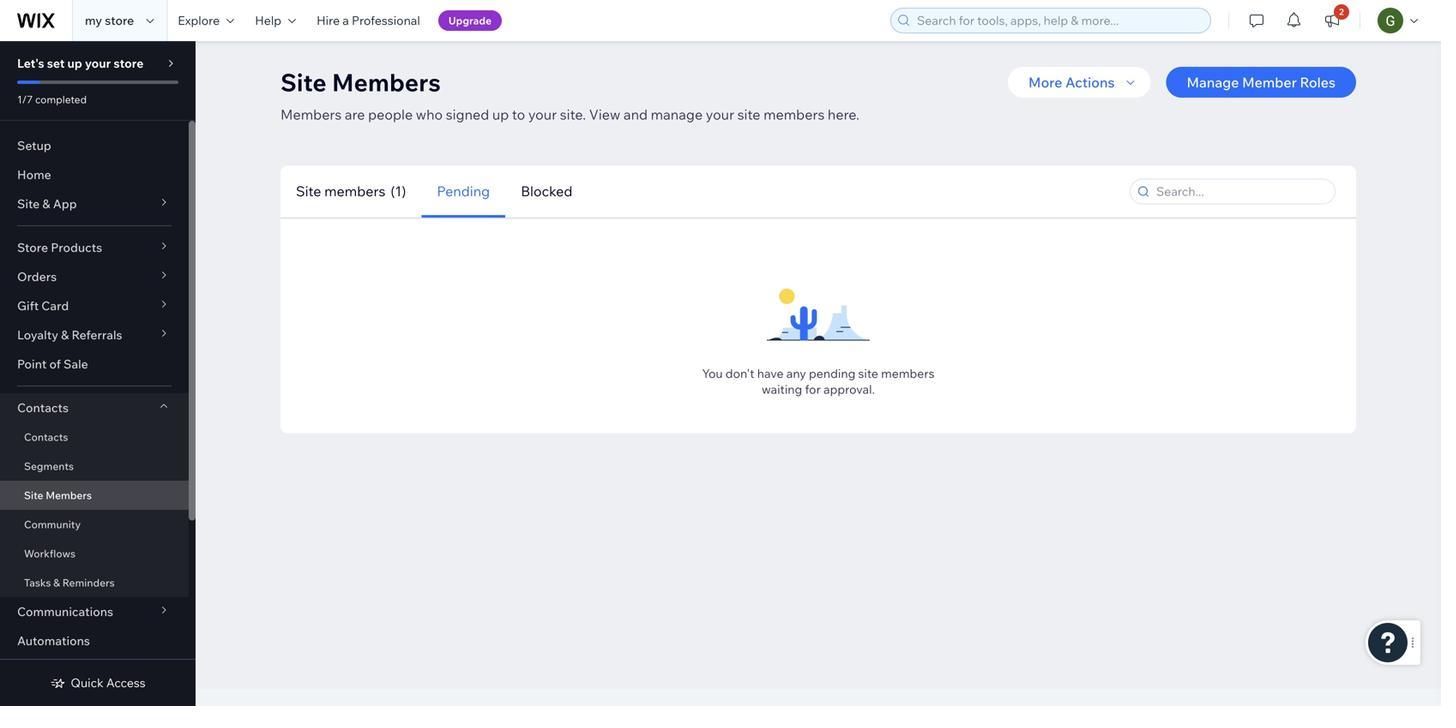 Task type: describe. For each thing, give the bounding box(es) containing it.
& for tasks
[[53, 577, 60, 590]]

help
[[255, 13, 281, 28]]

more actions button
[[1008, 67, 1151, 98]]

contacts for contacts link
[[24, 431, 68, 444]]

your inside sidebar "element"
[[85, 56, 111, 71]]

manage
[[1187, 74, 1239, 91]]

site members (1)
[[296, 183, 406, 200]]

site members
[[24, 489, 92, 502]]

empty state_generic_nothing here_desert image
[[767, 255, 870, 358]]

tab list containing site members
[[281, 166, 871, 218]]

help button
[[245, 0, 306, 41]]

1/7
[[17, 93, 33, 106]]

you
[[702, 366, 723, 381]]

store products button
[[0, 233, 189, 263]]

segments link
[[0, 452, 189, 481]]

blocked button
[[505, 166, 588, 218]]

my
[[85, 13, 102, 28]]

loyalty
[[17, 328, 58, 343]]

let's set up your store
[[17, 56, 144, 71]]

who
[[416, 106, 443, 123]]

site inside site members members are people who signed up to your site. view and manage your site members here.
[[737, 106, 760, 123]]

actions
[[1066, 74, 1115, 91]]

any
[[786, 366, 806, 381]]

& for loyalty
[[61, 328, 69, 343]]

community
[[24, 519, 81, 531]]

point of sale link
[[0, 350, 189, 379]]

explore
[[178, 13, 220, 28]]

communications
[[17, 605, 113, 620]]

pending button
[[422, 166, 505, 218]]

here.
[[828, 106, 860, 123]]

you don't have any pending site members waiting for approval.
[[702, 366, 935, 397]]

view
[[589, 106, 620, 123]]

& for site
[[42, 196, 50, 211]]

loyalty & referrals button
[[0, 321, 189, 350]]

site & app button
[[0, 190, 189, 219]]

products
[[51, 240, 102, 255]]

sale
[[64, 357, 88, 372]]

community link
[[0, 510, 189, 540]]

pending
[[809, 366, 856, 381]]

Search for tools, apps, help & more... field
[[912, 9, 1205, 33]]

(1)
[[391, 183, 406, 200]]

2 button
[[1313, 0, 1351, 41]]

to
[[512, 106, 525, 123]]

reminders
[[62, 577, 115, 590]]

setup
[[17, 138, 51, 153]]

don't
[[726, 366, 755, 381]]

site for site & app
[[17, 196, 40, 211]]

people
[[368, 106, 413, 123]]

site members members are people who signed up to your site. view and manage your site members here.
[[281, 67, 860, 123]]

pending
[[437, 183, 490, 200]]

and
[[624, 106, 648, 123]]

gift card button
[[0, 292, 189, 321]]

2
[[1339, 6, 1344, 17]]

member
[[1242, 74, 1297, 91]]

site for site members members are people who signed up to your site. view and manage your site members here.
[[281, 67, 327, 97]]

signed
[[446, 106, 489, 123]]

setup link
[[0, 131, 189, 160]]

orders button
[[0, 263, 189, 292]]

approval.
[[824, 382, 875, 397]]

point
[[17, 357, 47, 372]]

site & app
[[17, 196, 77, 211]]

tasks & reminders
[[24, 577, 115, 590]]

my store
[[85, 13, 134, 28]]

more
[[1029, 74, 1062, 91]]

workflows link
[[0, 540, 189, 569]]

of
[[49, 357, 61, 372]]

members inside site members members are people who signed up to your site. view and manage your site members here.
[[764, 106, 825, 123]]

gift card
[[17, 299, 69, 314]]

upgrade
[[449, 14, 492, 27]]

contacts button
[[0, 394, 189, 423]]

communications button
[[0, 598, 189, 627]]

sidebar element
[[0, 41, 196, 707]]

contacts link
[[0, 423, 189, 452]]

site inside you don't have any pending site members waiting for approval.
[[858, 366, 878, 381]]

manage member roles button
[[1166, 67, 1356, 98]]



Task type: vqa. For each thing, say whether or not it's contained in the screenshot.
bottommost Import
no



Task type: locate. For each thing, give the bounding box(es) containing it.
1 vertical spatial contacts
[[24, 431, 68, 444]]

have
[[757, 366, 784, 381]]

store down my store
[[114, 56, 144, 71]]

site
[[737, 106, 760, 123], [858, 366, 878, 381]]

& left app
[[42, 196, 50, 211]]

card
[[41, 299, 69, 314]]

1 vertical spatial store
[[114, 56, 144, 71]]

0 vertical spatial up
[[67, 56, 82, 71]]

store
[[105, 13, 134, 28], [114, 56, 144, 71]]

members left here.
[[764, 106, 825, 123]]

1 vertical spatial &
[[61, 328, 69, 343]]

members for site members members are people who signed up to your site. view and manage your site members here.
[[332, 67, 441, 97]]

site up approval. at bottom
[[858, 366, 878, 381]]

professional
[[352, 13, 420, 28]]

site inside dropdown button
[[17, 196, 40, 211]]

0 vertical spatial store
[[105, 13, 134, 28]]

store products
[[17, 240, 102, 255]]

members inside sidebar "element"
[[46, 489, 92, 502]]

site inside tab list
[[296, 183, 321, 200]]

store
[[17, 240, 48, 255]]

site.
[[560, 106, 586, 123]]

0 horizontal spatial &
[[42, 196, 50, 211]]

0 vertical spatial members
[[764, 106, 825, 123]]

site for site members (1)
[[296, 183, 321, 200]]

app
[[53, 196, 77, 211]]

hire
[[317, 13, 340, 28]]

members left are
[[281, 106, 342, 123]]

are
[[345, 106, 365, 123]]

point of sale
[[17, 357, 88, 372]]

blocked
[[521, 183, 573, 200]]

site inside site members members are people who signed up to your site. view and manage your site members here.
[[281, 67, 327, 97]]

1 vertical spatial members
[[281, 106, 342, 123]]

upgrade button
[[438, 10, 502, 31]]

members left (1)
[[324, 183, 385, 200]]

0 vertical spatial &
[[42, 196, 50, 211]]

up right set
[[67, 56, 82, 71]]

0 horizontal spatial up
[[67, 56, 82, 71]]

1/7 completed
[[17, 93, 87, 106]]

tasks & reminders link
[[0, 569, 189, 598]]

home link
[[0, 160, 189, 190]]

completed
[[35, 93, 87, 106]]

up inside site members members are people who signed up to your site. view and manage your site members here.
[[492, 106, 509, 123]]

manage
[[651, 106, 703, 123]]

0 horizontal spatial members
[[324, 183, 385, 200]]

your right set
[[85, 56, 111, 71]]

contacts inside popup button
[[17, 401, 69, 416]]

store right the my
[[105, 13, 134, 28]]

2 horizontal spatial members
[[881, 366, 935, 381]]

2 horizontal spatial &
[[61, 328, 69, 343]]

contacts up segments
[[24, 431, 68, 444]]

quick
[[71, 676, 104, 691]]

up inside sidebar "element"
[[67, 56, 82, 71]]

0 vertical spatial contacts
[[17, 401, 69, 416]]

1 horizontal spatial site
[[858, 366, 878, 381]]

members
[[764, 106, 825, 123], [324, 183, 385, 200], [881, 366, 935, 381]]

segments
[[24, 460, 74, 473]]

site members link
[[0, 481, 189, 510]]

0 horizontal spatial site
[[737, 106, 760, 123]]

orders
[[17, 269, 57, 284]]

0 vertical spatial site
[[737, 106, 760, 123]]

Search... field
[[1151, 180, 1330, 204]]

members right pending
[[881, 366, 935, 381]]

store inside sidebar "element"
[[114, 56, 144, 71]]

up left to
[[492, 106, 509, 123]]

1 horizontal spatial &
[[53, 577, 60, 590]]

2 vertical spatial members
[[881, 366, 935, 381]]

members up people
[[332, 67, 441, 97]]

&
[[42, 196, 50, 211], [61, 328, 69, 343], [53, 577, 60, 590]]

1 horizontal spatial up
[[492, 106, 509, 123]]

1 vertical spatial members
[[324, 183, 385, 200]]

site right manage
[[737, 106, 760, 123]]

hire a professional link
[[306, 0, 431, 41]]

site for site members
[[24, 489, 43, 502]]

access
[[106, 676, 146, 691]]

members
[[332, 67, 441, 97], [281, 106, 342, 123], [46, 489, 92, 502]]

roles
[[1300, 74, 1336, 91]]

your right manage
[[706, 106, 734, 123]]

quick access
[[71, 676, 146, 691]]

for
[[805, 382, 821, 397]]

hire a professional
[[317, 13, 420, 28]]

automations link
[[0, 627, 189, 656]]

contacts down point of sale
[[17, 401, 69, 416]]

members inside you don't have any pending site members waiting for approval.
[[881, 366, 935, 381]]

tasks
[[24, 577, 51, 590]]

waiting
[[762, 382, 802, 397]]

tab list
[[281, 166, 871, 218]]

workflows
[[24, 548, 75, 561]]

0 vertical spatial members
[[332, 67, 441, 97]]

contacts for contacts popup button
[[17, 401, 69, 416]]

1 horizontal spatial your
[[528, 106, 557, 123]]

& right tasks
[[53, 577, 60, 590]]

2 vertical spatial &
[[53, 577, 60, 590]]

automations
[[17, 634, 90, 649]]

1 vertical spatial up
[[492, 106, 509, 123]]

more actions
[[1029, 74, 1115, 91]]

set
[[47, 56, 65, 71]]

1 horizontal spatial members
[[764, 106, 825, 123]]

let's
[[17, 56, 44, 71]]

2 vertical spatial members
[[46, 489, 92, 502]]

referrals
[[72, 328, 122, 343]]

home
[[17, 167, 51, 182]]

1 vertical spatial site
[[858, 366, 878, 381]]

members for site members
[[46, 489, 92, 502]]

& right loyalty
[[61, 328, 69, 343]]

a
[[343, 13, 349, 28]]

contacts
[[17, 401, 69, 416], [24, 431, 68, 444]]

manage member roles
[[1187, 74, 1336, 91]]

members up community
[[46, 489, 92, 502]]

your right to
[[528, 106, 557, 123]]

loyalty & referrals
[[17, 328, 122, 343]]

up
[[67, 56, 82, 71], [492, 106, 509, 123]]

site
[[281, 67, 327, 97], [296, 183, 321, 200], [17, 196, 40, 211], [24, 489, 43, 502]]

quick access button
[[50, 676, 146, 691]]

gift
[[17, 299, 39, 314]]

2 horizontal spatial your
[[706, 106, 734, 123]]

your
[[85, 56, 111, 71], [528, 106, 557, 123], [706, 106, 734, 123]]

0 horizontal spatial your
[[85, 56, 111, 71]]



